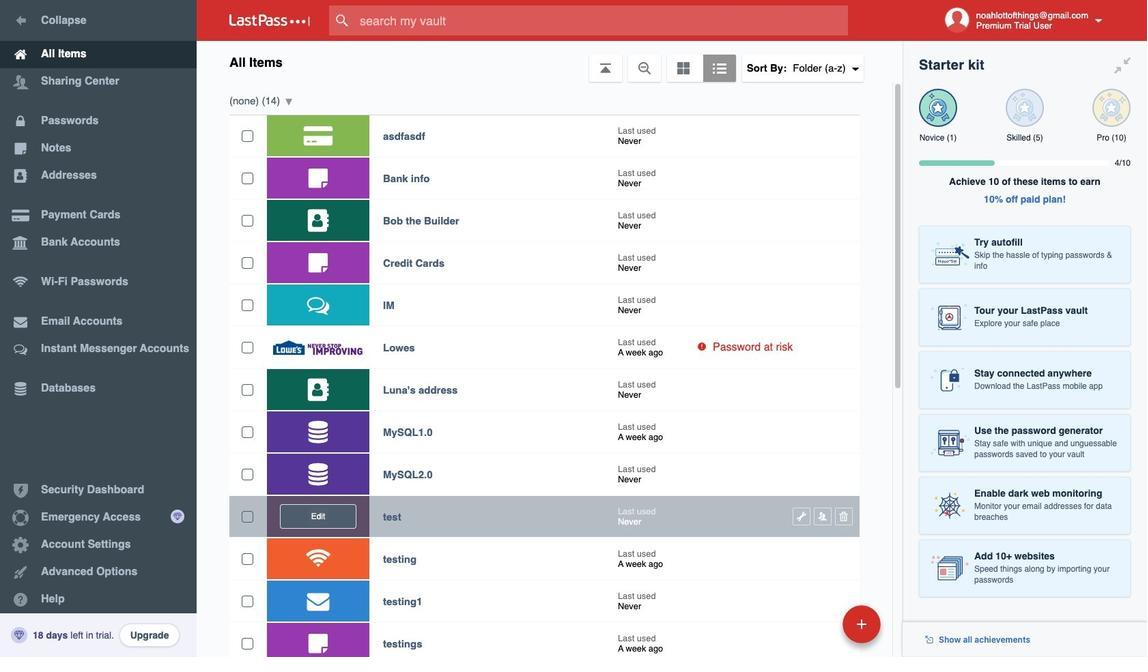 Task type: describe. For each thing, give the bounding box(es) containing it.
main navigation navigation
[[0, 0, 197, 657]]

Search search field
[[329, 5, 875, 36]]

search my vault text field
[[329, 5, 875, 36]]



Task type: vqa. For each thing, say whether or not it's contained in the screenshot.
dialog
no



Task type: locate. For each thing, give the bounding box(es) containing it.
lastpass image
[[229, 14, 310, 27]]

vault options navigation
[[197, 41, 903, 82]]

new item element
[[749, 605, 886, 644]]

new item navigation
[[749, 601, 889, 657]]



